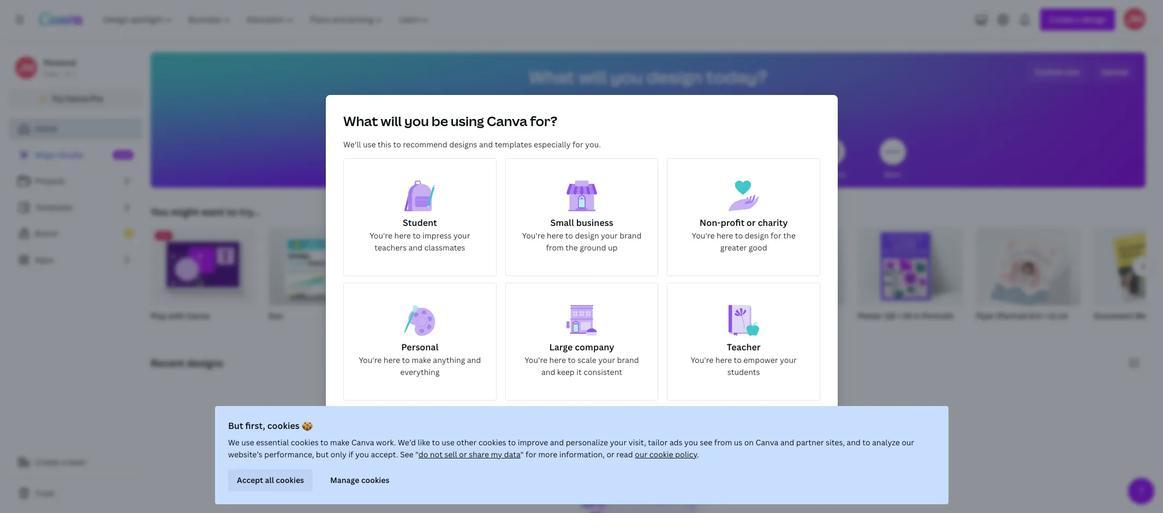 Task type: vqa. For each thing, say whether or not it's contained in the screenshot.
Projects link
yes



Task type: describe. For each thing, give the bounding box(es) containing it.
to up but
[[320, 437, 328, 448]]

you're inside 'teacher you're here to empower your students'
[[691, 355, 714, 365]]

we
[[228, 437, 239, 448]]

brand for business
[[620, 230, 642, 241]]

canva right on
[[756, 437, 779, 448]]

this
[[378, 139, 391, 150]]

" inside "we use essential cookies to make canva work. we'd like to use other cookies to improve and personalize your visit, tailor ads you see from us on canva and partner sites, and to analyze our website's performance, but only if you accept. see ""
[[415, 449, 418, 460]]

flyer
[[976, 311, 995, 321]]

do not sell or share my data " for more information, or read our cookie policy .
[[418, 449, 699, 460]]

0 vertical spatial for
[[573, 139, 583, 150]]

from inside "we use essential cookies to make canva work. we'd like to use other cookies to improve and personalize your visit, tailor ads you see from us on canva and partner sites, and to analyze our website's performance, but only if you accept. see ""
[[714, 437, 732, 448]]

impress
[[422, 230, 451, 241]]

in
[[914, 311, 921, 321]]

cookie
[[649, 449, 673, 460]]

team
[[67, 457, 86, 467]]

websites button
[[818, 131, 846, 188]]

websites
[[818, 170, 846, 179]]

website's
[[228, 449, 262, 460]]

to left try...
[[227, 205, 237, 218]]

first,
[[245, 420, 265, 432]]

try...
[[239, 205, 261, 218]]

.
[[697, 449, 699, 460]]

social media button
[[628, 131, 669, 188]]

but first, cookies 🍪
[[228, 420, 312, 432]]

and left templates
[[479, 139, 493, 150]]

magic studio
[[35, 150, 83, 160]]

what will you design today?
[[529, 65, 768, 88]]

ground
[[580, 242, 606, 253]]

use for we
[[241, 437, 254, 448]]

see
[[700, 437, 713, 448]]

poster (18 × 24 in portrait) group
[[859, 227, 963, 335]]

read
[[616, 449, 633, 460]]

to inside student you're here to impress your teachers and classmates
[[413, 230, 421, 241]]

home link
[[9, 118, 142, 140]]

policy
[[675, 449, 697, 460]]

play
[[151, 311, 167, 321]]

group for presentation (16:9)
[[505, 227, 609, 306]]

projects link
[[9, 170, 142, 192]]

free
[[44, 69, 57, 79]]

templates link
[[9, 197, 142, 218]]

8.5
[[1030, 311, 1041, 321]]

you're inside student you're here to impress your teachers and classmates
[[370, 230, 392, 241]]

and up do not sell or share my data " for more information, or read our cookie policy .
[[550, 437, 564, 448]]

to up data
[[508, 437, 516, 448]]

create a team button
[[9, 452, 142, 473]]

consistent
[[584, 367, 622, 377]]

you might want to try...
[[151, 205, 261, 218]]

for for or
[[526, 449, 536, 460]]

manage cookies button
[[321, 470, 398, 492]]

try canva pro button
[[9, 88, 142, 109]]

4 group from the left
[[623, 227, 727, 306]]

social
[[628, 170, 648, 179]]

group for poster (18 × 24 in portrait)
[[859, 227, 963, 306]]

information,
[[559, 449, 605, 460]]

(square)
[[798, 311, 830, 321]]

tailor
[[648, 437, 668, 448]]

here inside student you're here to impress your teachers and classmates
[[394, 230, 411, 241]]

on
[[744, 437, 754, 448]]

studio
[[59, 150, 83, 160]]

student
[[403, 217, 437, 229]]

accept all cookies
[[237, 475, 304, 486]]

improve
[[518, 437, 548, 448]]

students
[[728, 367, 760, 377]]

in)
[[1059, 311, 1068, 321]]

will for be
[[381, 112, 402, 130]]

document (respon
[[1094, 311, 1164, 321]]

but
[[228, 420, 243, 432]]

group for instagram post (square)
[[741, 227, 845, 306]]

to inside 'personal you're here to make anything and everything'
[[402, 355, 410, 365]]

profit
[[721, 217, 745, 229]]

you're inside non-profit or charity you're here to design for the greater good
[[692, 230, 715, 241]]

other
[[456, 437, 477, 448]]

make inside "we use essential cookies to make canva work. we'd like to use other cookies to improve and personalize your visit, tailor ads you see from us on canva and partner sites, and to analyze our website's performance, but only if you accept. see ""
[[330, 437, 349, 448]]

for for charity
[[771, 230, 782, 241]]

do not sell or share my data link
[[418, 449, 521, 460]]

presentations button
[[565, 131, 609, 188]]

for you
[[392, 170, 416, 179]]

here inside small business you're here to design your brand from the ground up
[[547, 230, 563, 241]]

play with canva
[[151, 311, 210, 321]]

teacher you're here to empower your students
[[691, 341, 797, 377]]

more button
[[880, 131, 906, 188]]

group for doc
[[269, 227, 374, 306]]

you're inside large company you're here to scale your brand and keep it consistent
[[525, 355, 548, 365]]

cookies up my
[[478, 437, 506, 448]]

everything
[[400, 367, 440, 377]]

more
[[538, 449, 558, 460]]

poster
[[859, 311, 883, 321]]

cookies down 🍪
[[291, 437, 318, 448]]

1 vertical spatial our
[[635, 449, 648, 460]]

design inside non-profit or charity you're here to design for the greater good
[[745, 230, 769, 241]]

trash
[[35, 488, 55, 499]]

whiteboard group
[[387, 227, 492, 335]]

you're inside small business you're here to design your brand from the ground up
[[522, 230, 545, 241]]

whiteboards
[[506, 170, 547, 179]]

pro
[[90, 93, 103, 104]]

be
[[432, 112, 448, 130]]

free •
[[44, 69, 62, 79]]

projects
[[35, 176, 65, 186]]

(portrait
[[997, 311, 1028, 321]]

teachers
[[375, 242, 407, 253]]

manage
[[330, 475, 359, 486]]

whiteboards button
[[506, 131, 547, 188]]

a
[[61, 457, 66, 467]]

greater
[[720, 242, 747, 253]]

see
[[400, 449, 413, 460]]

what for what will you be using canva for?
[[343, 112, 378, 130]]

your inside large company you're here to scale your brand and keep it consistent
[[598, 355, 615, 365]]

poster (18 × 24 in portrait)
[[859, 311, 954, 321]]

1 vertical spatial designs
[[187, 357, 223, 370]]

try canva pro
[[52, 93, 103, 104]]

personal for personal you're here to make anything and everything
[[401, 341, 438, 353]]

group for flyer (portrait 8.5 × 11 in)
[[976, 227, 1081, 309]]

might
[[171, 205, 199, 218]]

jeremy miller element
[[15, 57, 37, 79]]

× inside group
[[1043, 311, 1047, 321]]

products
[[765, 170, 794, 179]]

jeremy miller image
[[15, 57, 37, 79]]

make inside 'personal you're here to make anything and everything'
[[412, 355, 431, 365]]

want
[[201, 205, 225, 218]]

good
[[749, 242, 767, 253]]

and inside student you're here to impress your teachers and classmates
[[409, 242, 422, 253]]

not
[[430, 449, 443, 460]]

try for try
[[158, 232, 170, 240]]

to inside large company you're here to scale your brand and keep it consistent
[[568, 355, 576, 365]]

trash link
[[9, 483, 142, 505]]

canva up templates
[[487, 112, 527, 130]]



Task type: locate. For each thing, give the bounding box(es) containing it.
and right sites,
[[847, 437, 861, 448]]

your inside small business you're here to design your brand from the ground up
[[601, 230, 618, 241]]

here up everything
[[384, 355, 400, 365]]

(16:9)
[[554, 311, 575, 321]]

our right analyze
[[902, 437, 915, 448]]

brand link
[[9, 223, 142, 245]]

1 vertical spatial for
[[771, 230, 782, 241]]

us
[[734, 437, 743, 448]]

0 vertical spatial will
[[579, 65, 607, 88]]

do
[[418, 449, 428, 460]]

to inside non-profit or charity you're here to design for the greater good
[[735, 230, 743, 241]]

your up consistent
[[598, 355, 615, 365]]

and down impress
[[409, 242, 422, 253]]

use for we'll
[[363, 139, 376, 150]]

design inside small business you're here to design your brand from the ground up
[[575, 230, 599, 241]]

you.
[[585, 139, 601, 150]]

0 horizontal spatial or
[[459, 449, 467, 460]]

or left read
[[607, 449, 615, 460]]

cookies down accept.
[[361, 475, 389, 486]]

create
[[35, 457, 59, 467]]

here inside 'teacher you're here to empower your students'
[[716, 355, 732, 365]]

0 horizontal spatial "
[[415, 449, 418, 460]]

8 group from the left
[[1094, 227, 1164, 306]]

here up teachers
[[394, 230, 411, 241]]

0 horizontal spatial for
[[526, 449, 536, 460]]

what for what will you design today?
[[529, 65, 576, 88]]

1 vertical spatial personal
[[401, 341, 438, 353]]

ads
[[670, 437, 683, 448]]

the inside small business you're here to design your brand from the ground up
[[566, 242, 578, 253]]

canva
[[66, 93, 89, 104], [487, 112, 527, 130], [186, 311, 210, 321], [351, 437, 374, 448], [756, 437, 779, 448]]

0 horizontal spatial what
[[343, 112, 378, 130]]

2 horizontal spatial use
[[442, 437, 455, 448]]

from down the small
[[546, 242, 564, 253]]

0 horizontal spatial designs
[[187, 357, 223, 370]]

1 horizontal spatial designs
[[449, 139, 477, 150]]

try down you
[[158, 232, 170, 240]]

2 group from the left
[[387, 227, 492, 306]]

will for design
[[579, 65, 607, 88]]

your up up
[[601, 230, 618, 241]]

you're inside 'personal you're here to make anything and everything'
[[359, 355, 382, 365]]

1 horizontal spatial from
[[714, 437, 732, 448]]

try inside button
[[52, 93, 64, 104]]

recent
[[151, 357, 184, 370]]

magic
[[35, 150, 57, 160]]

our inside "we use essential cookies to make canva work. we'd like to use other cookies to improve and personalize your visit, tailor ads you see from us on canva and partner sites, and to analyze our website's performance, but only if you accept. see ""
[[902, 437, 915, 448]]

flyer (portrait 8.5 × 11 in)
[[976, 311, 1068, 321]]

video group
[[623, 227, 727, 335]]

7 group from the left
[[976, 227, 1081, 309]]

1 vertical spatial make
[[330, 437, 349, 448]]

0 horizontal spatial personal
[[44, 57, 76, 68]]

here inside 'personal you're here to make anything and everything'
[[384, 355, 400, 365]]

the for charity
[[784, 230, 796, 241]]

for inside but first, cookies 🍪 dialog
[[526, 449, 536, 460]]

try inside play with canva group
[[158, 232, 170, 240]]

large company you're here to scale your brand and keep it consistent
[[525, 341, 639, 377]]

× inside 'group'
[[898, 311, 901, 321]]

0 horizontal spatial from
[[546, 242, 564, 253]]

templates
[[495, 139, 532, 150]]

what up the "for?"
[[529, 65, 576, 88]]

2 vertical spatial for
[[526, 449, 536, 460]]

here down the small
[[547, 230, 563, 241]]

small business you're here to design your brand from the ground up
[[522, 217, 642, 253]]

but first, cookies 🍪 dialog
[[215, 406, 949, 505]]

top level navigation element
[[96, 9, 439, 31]]

canva right with
[[186, 311, 210, 321]]

0 horizontal spatial use
[[241, 437, 254, 448]]

our cookie policy link
[[635, 449, 697, 460]]

canva up if
[[351, 437, 374, 448]]

0 vertical spatial brand
[[620, 230, 642, 241]]

document
[[1094, 311, 1134, 321]]

0 horizontal spatial ×
[[898, 311, 901, 321]]

brand
[[35, 228, 57, 239]]

to inside 'teacher you're here to empower your students'
[[734, 355, 742, 365]]

presentations
[[565, 170, 609, 179]]

you inside button
[[404, 170, 416, 179]]

1 horizontal spatial make
[[412, 355, 431, 365]]

3 group from the left
[[505, 227, 609, 306]]

for down improve
[[526, 449, 536, 460]]

or right sell
[[459, 449, 467, 460]]

1 horizontal spatial what
[[529, 65, 576, 88]]

group for whiteboard
[[387, 227, 492, 306]]

doc group
[[269, 227, 374, 335]]

group
[[269, 227, 374, 306], [387, 227, 492, 306], [505, 227, 609, 306], [623, 227, 727, 306], [741, 227, 845, 306], [859, 227, 963, 306], [976, 227, 1081, 309], [1094, 227, 1164, 306]]

1 vertical spatial will
[[381, 112, 402, 130]]

make up everything
[[412, 355, 431, 365]]

apps link
[[9, 249, 142, 271]]

our down visit,
[[635, 449, 648, 460]]

your
[[453, 230, 470, 241], [601, 230, 618, 241], [598, 355, 615, 365], [780, 355, 797, 365], [610, 437, 627, 448]]

print
[[748, 170, 763, 179]]

use left this
[[363, 139, 376, 150]]

for inside non-profit or charity you're here to design for the greater good
[[771, 230, 782, 241]]

× left 11
[[1043, 311, 1047, 321]]

presentation (16:9)
[[505, 311, 575, 321]]

designs down using
[[449, 139, 477, 150]]

1 horizontal spatial the
[[784, 230, 796, 241]]

to right like
[[432, 437, 440, 448]]

only
[[330, 449, 346, 460]]

group for document (respon
[[1094, 227, 1164, 306]]

try down •
[[52, 93, 64, 104]]

to
[[393, 139, 401, 150], [227, 205, 237, 218], [413, 230, 421, 241], [565, 230, 573, 241], [735, 230, 743, 241], [402, 355, 410, 365], [568, 355, 576, 365], [734, 355, 742, 365], [320, 437, 328, 448], [432, 437, 440, 448], [508, 437, 516, 448], [863, 437, 871, 448]]

2 " from the left
[[521, 449, 524, 460]]

partner
[[796, 437, 824, 448]]

classmates
[[424, 242, 465, 253]]

play with canva group
[[151, 227, 256, 322]]

1 horizontal spatial for
[[573, 139, 583, 150]]

to left analyze
[[863, 437, 871, 448]]

we use essential cookies to make canva work. we'd like to use other cookies to improve and personalize your visit, tailor ads you see from us on canva and partner sites, and to analyze our website's performance, but only if you accept. see "
[[228, 437, 915, 460]]

0 horizontal spatial make
[[330, 437, 349, 448]]

your inside student you're here to impress your teachers and classmates
[[453, 230, 470, 241]]

here inside large company you're here to scale your brand and keep it consistent
[[549, 355, 566, 365]]

social media
[[628, 170, 669, 179]]

to right this
[[393, 139, 401, 150]]

(18
[[884, 311, 896, 321]]

list
[[9, 144, 142, 271]]

document (responsive) group
[[1094, 227, 1164, 335]]

1 horizontal spatial personal
[[401, 341, 438, 353]]

and left keep on the left
[[541, 367, 555, 377]]

your up classmates
[[453, 230, 470, 241]]

new
[[116, 151, 130, 159]]

non-profit or charity you're here to design for the greater good
[[692, 217, 796, 253]]

sell
[[444, 449, 457, 460]]

keep
[[557, 367, 575, 377]]

0 horizontal spatial will
[[381, 112, 402, 130]]

home
[[35, 123, 57, 134]]

more
[[885, 170, 901, 179]]

2 horizontal spatial for
[[771, 230, 782, 241]]

your right empower on the bottom right
[[780, 355, 797, 365]]

" right the see
[[415, 449, 418, 460]]

the down charity
[[784, 230, 796, 241]]

performance,
[[264, 449, 314, 460]]

personal
[[44, 57, 76, 68], [401, 341, 438, 353]]

2 horizontal spatial or
[[747, 217, 756, 229]]

1 horizontal spatial try
[[158, 232, 170, 240]]

brand for company
[[617, 355, 639, 365]]

0 horizontal spatial try
[[52, 93, 64, 104]]

cookies up essential
[[267, 420, 299, 432]]

to down student
[[413, 230, 421, 241]]

cookies inside button
[[361, 475, 389, 486]]

use up the website's
[[241, 437, 254, 448]]

personal up everything
[[401, 341, 438, 353]]

2 horizontal spatial design
[[745, 230, 769, 241]]

if
[[348, 449, 353, 460]]

up
[[608, 242, 618, 253]]

1 horizontal spatial design
[[647, 65, 703, 88]]

make
[[412, 355, 431, 365], [330, 437, 349, 448]]

"
[[415, 449, 418, 460], [521, 449, 524, 460]]

make up only
[[330, 437, 349, 448]]

with
[[169, 311, 185, 321]]

what
[[529, 65, 576, 88], [343, 112, 378, 130]]

print products button
[[748, 131, 794, 188]]

flyer (portrait 8.5 × 11 in) group
[[976, 227, 1081, 335]]

brand inside large company you're here to scale your brand and keep it consistent
[[617, 355, 639, 365]]

0 vertical spatial from
[[546, 242, 564, 253]]

🍪
[[302, 420, 312, 432]]

1 horizontal spatial or
[[607, 449, 615, 460]]

0 horizontal spatial the
[[566, 242, 578, 253]]

print products
[[748, 170, 794, 179]]

from inside small business you're here to design your brand from the ground up
[[546, 242, 564, 253]]

1 vertical spatial what
[[343, 112, 378, 130]]

charity
[[758, 217, 788, 229]]

1 horizontal spatial use
[[363, 139, 376, 150]]

for left the you.
[[573, 139, 583, 150]]

your inside 'teacher you're here to empower your students'
[[780, 355, 797, 365]]

1 group from the left
[[269, 227, 374, 306]]

here inside non-profit or charity you're here to design for the greater good
[[717, 230, 733, 241]]

0 vertical spatial try
[[52, 93, 64, 104]]

0 vertical spatial personal
[[44, 57, 76, 68]]

here down large
[[549, 355, 566, 365]]

personal for personal
[[44, 57, 76, 68]]

cookies right all
[[276, 475, 304, 486]]

personalize
[[566, 437, 608, 448]]

1 horizontal spatial ×
[[1043, 311, 1047, 321]]

for down charity
[[771, 230, 782, 241]]

0 horizontal spatial our
[[635, 449, 648, 460]]

and inside large company you're here to scale your brand and keep it consistent
[[541, 367, 555, 377]]

non-
[[700, 217, 721, 229]]

and right anything
[[467, 355, 481, 365]]

personal inside 'personal you're here to make anything and everything'
[[401, 341, 438, 353]]

1 horizontal spatial our
[[902, 437, 915, 448]]

presentation (16:9) group
[[505, 227, 609, 335]]

" down improve
[[521, 449, 524, 460]]

student you're here to impress your teachers and classmates
[[370, 217, 470, 253]]

0 vertical spatial our
[[902, 437, 915, 448]]

teacher
[[727, 341, 761, 353]]

your up read
[[610, 437, 627, 448]]

0 vertical spatial the
[[784, 230, 796, 241]]

and left partner
[[781, 437, 794, 448]]

to up everything
[[402, 355, 410, 365]]

portrait)
[[923, 311, 954, 321]]

6 group from the left
[[859, 227, 963, 306]]

recent designs
[[151, 357, 223, 370]]

the for here
[[566, 242, 578, 253]]

1 vertical spatial brand
[[617, 355, 639, 365]]

your inside "we use essential cookies to make canva work. we'd like to use other cookies to improve and personalize your visit, tailor ads you see from us on canva and partner sites, and to analyze our website's performance, but only if you accept. see ""
[[610, 437, 627, 448]]

accept.
[[371, 449, 398, 460]]

(respon
[[1135, 311, 1164, 321]]

personal you're here to make anything and everything
[[359, 341, 481, 377]]

here up greater
[[717, 230, 733, 241]]

the left ground at the top of the page
[[566, 242, 578, 253]]

my
[[491, 449, 502, 460]]

or inside non-profit or charity you're here to design for the greater good
[[747, 217, 756, 229]]

personal up •
[[44, 57, 76, 68]]

list containing magic studio
[[9, 144, 142, 271]]

2 × from the left
[[1043, 311, 1047, 321]]

1 horizontal spatial "
[[521, 449, 524, 460]]

instagram
[[741, 311, 778, 321]]

canva inside button
[[66, 93, 89, 104]]

1 vertical spatial from
[[714, 437, 732, 448]]

to down the small
[[565, 230, 573, 241]]

manage cookies
[[330, 475, 389, 486]]

designs
[[449, 139, 477, 150], [187, 357, 223, 370]]

or right profit
[[747, 217, 756, 229]]

cookies inside "button"
[[276, 475, 304, 486]]

use up sell
[[442, 437, 455, 448]]

× left 24 in the right of the page
[[898, 311, 901, 321]]

here up the students
[[716, 355, 732, 365]]

brand inside small business you're here to design your brand from the ground up
[[620, 230, 642, 241]]

using
[[451, 112, 484, 130]]

today?
[[706, 65, 768, 88]]

canva inside group
[[186, 311, 210, 321]]

1 vertical spatial the
[[566, 242, 578, 253]]

designs right recent
[[187, 357, 223, 370]]

to up the students
[[734, 355, 742, 365]]

0 horizontal spatial design
[[575, 230, 599, 241]]

1 vertical spatial try
[[158, 232, 170, 240]]

templates
[[35, 202, 73, 212]]

1 horizontal spatial will
[[579, 65, 607, 88]]

but
[[316, 449, 329, 460]]

sites,
[[826, 437, 845, 448]]

the inside non-profit or charity you're here to design for the greater good
[[784, 230, 796, 241]]

to up keep on the left
[[568, 355, 576, 365]]

doc
[[269, 311, 284, 321]]

presentation
[[505, 311, 552, 321]]

0 vertical spatial designs
[[449, 139, 477, 150]]

to inside small business you're here to design your brand from the ground up
[[565, 230, 573, 241]]

empower
[[744, 355, 778, 365]]

analyze
[[872, 437, 900, 448]]

for
[[573, 139, 583, 150], [771, 230, 782, 241], [526, 449, 536, 460]]

0 vertical spatial what
[[529, 65, 576, 88]]

for
[[392, 170, 402, 179]]

1 " from the left
[[415, 449, 418, 460]]

5 group from the left
[[741, 227, 845, 306]]

None search field
[[485, 102, 812, 123]]

and inside 'personal you're here to make anything and everything'
[[467, 355, 481, 365]]

canva left pro
[[66, 93, 89, 104]]

you're
[[370, 230, 392, 241], [522, 230, 545, 241], [692, 230, 715, 241], [359, 355, 382, 365], [525, 355, 548, 365], [691, 355, 714, 365]]

0 vertical spatial make
[[412, 355, 431, 365]]

11
[[1049, 311, 1057, 321]]

1 × from the left
[[898, 311, 901, 321]]

what up we'll
[[343, 112, 378, 130]]

the
[[784, 230, 796, 241], [566, 242, 578, 253]]

from left us at right
[[714, 437, 732, 448]]

accept
[[237, 475, 263, 486]]

try for try canva pro
[[52, 93, 64, 104]]

instagram post (square) group
[[741, 227, 845, 335]]

to up greater
[[735, 230, 743, 241]]



